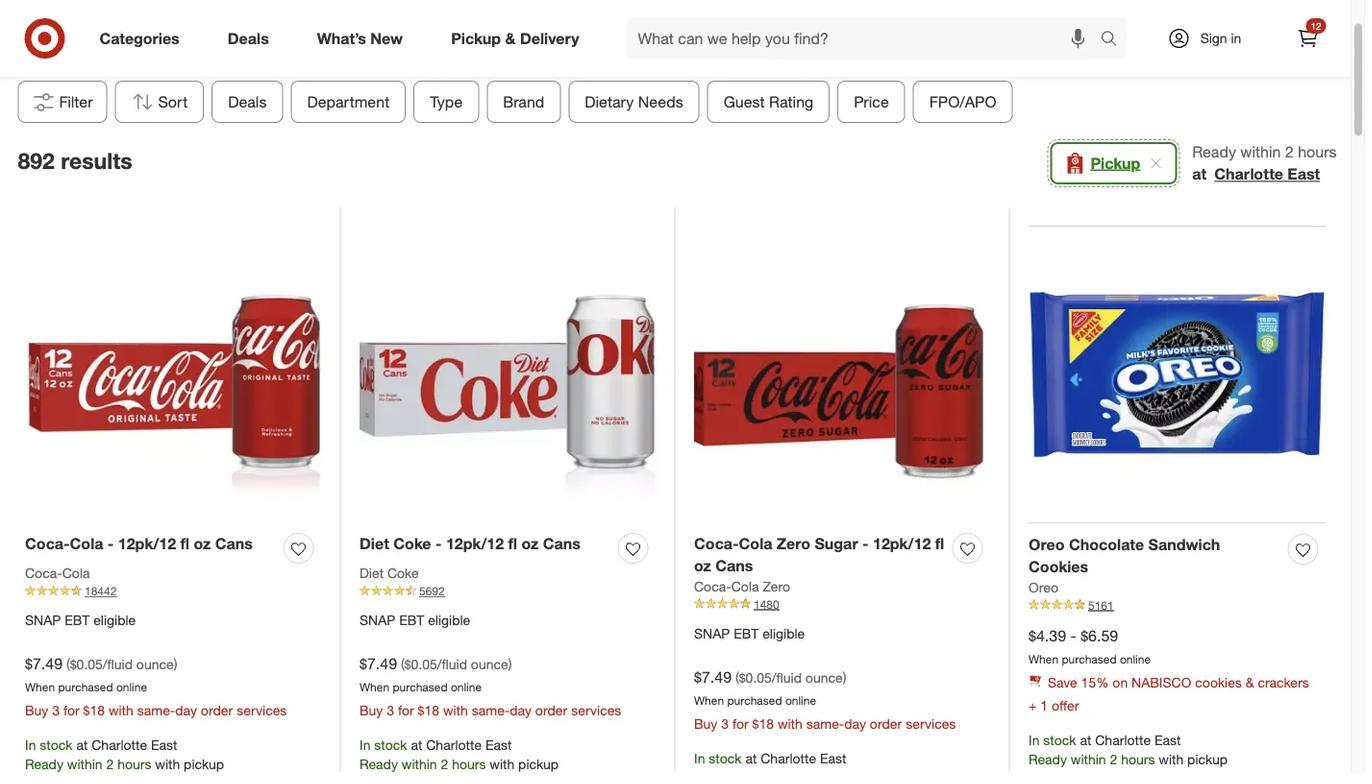 Task type: describe. For each thing, give the bounding box(es) containing it.
hours for oreo chocolate sandwich cookies
[[1121, 751, 1155, 768]]

ounce for coca-cola - 12pk/12 fl oz cans
[[136, 657, 174, 673]]

east for oreo chocolate sandwich cookies
[[1155, 732, 1181, 749]]

2 inside ready within 2 hours at charlotte east
[[1285, 143, 1294, 162]]

search button
[[1092, 17, 1138, 63]]

buy for diet coke - 12pk/12 fl oz cans
[[360, 702, 383, 719]]

ready inside ready within 2 hours at charlotte east
[[1192, 143, 1236, 162]]

brand
[[503, 92, 545, 111]]

buy for coca-cola zero sugar - 12pk/12 fl oz cans
[[694, 716, 718, 732]]

for for coca-cola zero sugar - 12pk/12 fl oz cans
[[733, 716, 749, 732]]

oreo for oreo
[[1029, 579, 1059, 596]]

what's new
[[317, 29, 403, 48]]

type
[[430, 92, 463, 111]]

coca-cola
[[25, 565, 90, 582]]

oz for diet coke - 12pk/12 fl oz cans
[[522, 535, 539, 554]]

$0.05 for diet coke - 12pk/12 fl oz cans
[[404, 657, 437, 673]]

ready within 2 hours at charlotte east
[[1192, 143, 1337, 183]]

department
[[307, 92, 390, 111]]

diet coke - 12pk/12 fl oz cans
[[360, 535, 581, 554]]

$4.39 - $6.59 when purchased online
[[1029, 627, 1151, 667]]

same- for diet coke - 12pk/12 fl oz cans
[[472, 702, 510, 719]]

price
[[854, 92, 889, 111]]

(892)
[[778, 45, 812, 63]]

department button
[[291, 81, 406, 123]]

fl for diet coke - 12pk/12 fl oz cans
[[508, 535, 517, 554]]

ebt for coca-cola zero sugar - 12pk/12 fl oz cans
[[734, 626, 759, 642]]

coca-cola - 12pk/12 fl oz cans
[[25, 535, 253, 554]]

diet coke - 12pk/12 fl oz cans link
[[360, 533, 581, 555]]

diet for diet coke
[[360, 565, 384, 582]]

1480
[[754, 598, 779, 612]]

top
[[594, 45, 619, 63]]

charlotte for oreo chocolate sandwich cookies
[[1095, 732, 1151, 749]]

oz inside coca-cola zero sugar - 12pk/12 fl oz cans
[[694, 557, 711, 576]]

3 for diet coke - 12pk/12 fl oz cans
[[387, 702, 394, 719]]

pickup for coca-cola - 12pk/12 fl oz cans
[[184, 756, 224, 773]]

What can we help you find? suggestions appear below search field
[[626, 17, 1105, 60]]

online for coca-cola zero sugar - 12pk/12 fl oz cans
[[785, 694, 816, 708]]

in stock at  charlotte east ready within 2 hours with pickup for chocolate
[[1029, 732, 1228, 768]]

when for diet coke - 12pk/12 fl oz cans
[[360, 681, 390, 695]]

/fluid for diet coke - 12pk/12 fl oz cans
[[437, 657, 467, 673]]

in
[[1231, 30, 1242, 47]]

online inside the $4.39 - $6.59 when purchased online
[[1120, 652, 1151, 667]]

oreo link
[[1029, 578, 1059, 598]]

deals up the top deals / grocery deals (892)
[[695, 1, 770, 35]]

18442
[[85, 584, 117, 599]]

type button
[[414, 81, 479, 123]]

sign
[[1200, 30, 1227, 47]]

coca- for coca-cola
[[25, 565, 62, 582]]

purchased for coca-cola zero sugar - 12pk/12 fl oz cans
[[727, 694, 782, 708]]

snap ebt eligible for diet coke - 12pk/12 fl oz cans
[[360, 612, 470, 629]]

zero for coca-cola zero
[[763, 578, 790, 595]]

crackers
[[1258, 674, 1309, 691]]

deals up deals button
[[228, 29, 269, 48]]

on
[[1113, 674, 1128, 691]]

( for diet coke - 12pk/12 fl oz cans
[[401, 657, 404, 673]]

brand button
[[487, 81, 561, 123]]

oreo chocolate sandwich cookies link
[[1029, 534, 1281, 578]]

12pk/12 for cola
[[118, 535, 176, 554]]

order for coca-cola - 12pk/12 fl oz cans
[[201, 702, 233, 719]]

3 for coca-cola - 12pk/12 fl oz cans
[[52, 702, 60, 719]]

what's
[[317, 29, 366, 48]]

coca-cola zero
[[694, 578, 790, 595]]

pickup button
[[1050, 142, 1177, 184]]

sugar
[[815, 535, 858, 554]]

snap for diet coke - 12pk/12 fl oz cans
[[360, 612, 395, 629]]

5692 link
[[360, 583, 656, 600]]

coca-cola - 12pk/12 fl oz cans link
[[25, 533, 253, 555]]

sort
[[158, 92, 188, 111]]

deals inside button
[[228, 92, 267, 111]]

$0.05 for coca-cola - 12pk/12 fl oz cans
[[70, 657, 103, 673]]

5161
[[1088, 599, 1114, 613]]

1 vertical spatial &
[[1246, 674, 1254, 691]]

$4.39
[[1029, 627, 1066, 646]]

deals link
[[211, 17, 293, 60]]

save 15% on nabisco cookies & crackers
[[1048, 674, 1309, 691]]

target
[[539, 45, 581, 63]]

delivery
[[520, 29, 579, 48]]

categories link
[[83, 17, 204, 60]]

new
[[370, 29, 403, 48]]

price button
[[838, 81, 905, 123]]

at for diet coke - 12pk/12 fl oz cans
[[411, 737, 422, 754]]

fpo/apo button
[[913, 81, 1013, 123]]

purchased for coca-cola - 12pk/12 fl oz cans
[[58, 681, 113, 695]]

in stock at  charlotte east ready within 2 hours with pickup for coke
[[360, 737, 559, 773]]

diet coke link
[[360, 564, 419, 583]]

5161 link
[[1029, 598, 1326, 614]]

for for coca-cola - 12pk/12 fl oz cans
[[63, 702, 79, 719]]

deals left "(892)"
[[735, 45, 773, 63]]

cookies
[[1195, 674, 1242, 691]]

pickup for pickup
[[1091, 154, 1141, 173]]

oz for coca-cola - 12pk/12 fl oz cans
[[194, 535, 211, 554]]

diet coke
[[360, 565, 419, 582]]

charlotte for diet coke - 12pk/12 fl oz cans
[[426, 737, 482, 754]]

needs
[[638, 92, 683, 111]]

2 for coca-cola - 12pk/12 fl oz cans
[[106, 756, 114, 773]]

coca-cola link
[[25, 564, 90, 583]]

2 for oreo chocolate sandwich cookies
[[1110, 751, 1117, 768]]

ready for diet coke - 12pk/12 fl oz cans
[[360, 756, 398, 773]]

oreo for oreo chocolate sandwich cookies
[[1029, 536, 1065, 555]]

online for coca-cola - 12pk/12 fl oz cans
[[116, 681, 147, 695]]

within for coca-cola - 12pk/12 fl oz cans
[[67, 756, 102, 773]]

cola for coca-cola zero
[[731, 578, 759, 595]]

coca-cola zero sugar - 12pk/12 fl oz cans link
[[694, 533, 945, 577]]

services for diet coke - 12pk/12 fl oz cans
[[571, 702, 621, 719]]

offer
[[1052, 697, 1079, 714]]

east inside ready within 2 hours at charlotte east
[[1288, 165, 1320, 183]]

charlotte inside ready within 2 hours at charlotte east
[[1214, 165, 1283, 183]]

diet for diet coke - 12pk/12 fl oz cans
[[360, 535, 389, 554]]

$18 for coca-cola - 12pk/12 fl oz cans
[[83, 702, 105, 719]]

12
[[1311, 20, 1321, 32]]

when for coca-cola zero sugar - 12pk/12 fl oz cans
[[694, 694, 724, 708]]

day for diet coke - 12pk/12 fl oz cans
[[510, 702, 532, 719]]

order for diet coke - 12pk/12 fl oz cans
[[535, 702, 567, 719]]

cans for coca-cola - 12pk/12 fl oz cans
[[215, 535, 253, 554]]

fpo/apo
[[929, 92, 997, 111]]

when for coca-cola - 12pk/12 fl oz cans
[[25, 681, 55, 695]]

- inside "link"
[[108, 535, 114, 554]]

/fluid for coca-cola zero sugar - 12pk/12 fl oz cans
[[772, 670, 802, 687]]

pickup for pickup & delivery
[[451, 29, 501, 48]]

categories
[[100, 29, 180, 48]]

filter button
[[18, 81, 107, 123]]

top deals / grocery deals (892)
[[594, 45, 812, 63]]

snap ebt eligible for coca-cola - 12pk/12 fl oz cans
[[25, 612, 136, 629]]

892
[[18, 148, 55, 174]]

deals left /
[[623, 45, 662, 63]]

within inside ready within 2 hours at charlotte east
[[1241, 143, 1281, 162]]

pickup & delivery link
[[435, 17, 603, 60]]

in stock at  charlotte east
[[694, 750, 847, 767]]

east for coca-cola - 12pk/12 fl oz cans
[[151, 737, 177, 754]]

online for diet coke - 12pk/12 fl oz cans
[[451, 681, 482, 695]]

sort button
[[115, 81, 204, 123]]

eligible for coca-cola - 12pk/12 fl oz cans
[[93, 612, 136, 629]]

deals button
[[212, 81, 283, 123]]



Task type: locate. For each thing, give the bounding box(es) containing it.
$7.49 ( $0.05 /fluid ounce ) when purchased online buy 3 for $18 with same-day order services for coca-cola - 12pk/12 fl oz cans
[[25, 655, 287, 719]]

charlotte
[[1214, 165, 1283, 183], [1095, 732, 1151, 749], [92, 737, 147, 754], [426, 737, 482, 754], [761, 750, 816, 767]]

12pk/12 inside coca-cola zero sugar - 12pk/12 fl oz cans
[[873, 535, 931, 554]]

zero for coca-cola zero sugar - 12pk/12 fl oz cans
[[777, 535, 810, 554]]

1 horizontal spatial $7.49 ( $0.05 /fluid ounce ) when purchased online buy 3 for $18 with same-day order services
[[360, 655, 621, 719]]

$7.49 ( $0.05 /fluid ounce ) when purchased online buy 3 for $18 with same-day order services for diet coke - 12pk/12 fl oz cans
[[360, 655, 621, 719]]

sign in
[[1200, 30, 1242, 47]]

fl for coca-cola - 12pk/12 fl oz cans
[[180, 535, 189, 554]]

1 horizontal spatial ounce
[[471, 657, 508, 673]]

1 horizontal spatial oz
[[522, 535, 539, 554]]

0 horizontal spatial eligible
[[93, 612, 136, 629]]

ebt for diet coke - 12pk/12 fl oz cans
[[399, 612, 424, 629]]

( down diet coke link
[[401, 657, 404, 673]]

same- for coca-cola - 12pk/12 fl oz cans
[[137, 702, 175, 719]]

$7.49 ( $0.05 /fluid ounce ) when purchased online buy 3 for $18 with same-day order services for coca-cola zero sugar - 12pk/12 fl oz cans
[[694, 668, 956, 732]]

oz up 5692 link
[[522, 535, 539, 554]]

2 horizontal spatial pickup
[[1187, 751, 1228, 768]]

892 results
[[18, 148, 132, 174]]

grocery up top deals link
[[580, 1, 688, 35]]

$7.49 for coca-cola zero sugar - 12pk/12 fl oz cans
[[694, 668, 732, 687]]

$7.49 down diet coke link
[[360, 655, 397, 674]]

$0.05 down 18442
[[70, 657, 103, 673]]

2 horizontal spatial $7.49
[[694, 668, 732, 687]]

grocery right /
[[675, 45, 730, 63]]

1 fl from the left
[[180, 535, 189, 554]]

2 horizontal spatial in stock at  charlotte east ready within 2 hours with pickup
[[1029, 732, 1228, 768]]

coke for diet coke
[[387, 565, 419, 582]]

at for coca-cola - 12pk/12 fl oz cans
[[76, 737, 88, 754]]

2 horizontal spatial ebt
[[734, 626, 759, 642]]

cans inside coca-cola zero sugar - 12pk/12 fl oz cans
[[716, 557, 753, 576]]

0 horizontal spatial in stock at  charlotte east ready within 2 hours with pickup
[[25, 737, 224, 773]]

1 horizontal spatial ebt
[[399, 612, 424, 629]]

2 horizontal spatial /fluid
[[772, 670, 802, 687]]

0 horizontal spatial snap
[[25, 612, 61, 629]]

sign in link
[[1151, 17, 1271, 60]]

deals down 'deals' link
[[228, 92, 267, 111]]

0 horizontal spatial $7.49
[[25, 655, 63, 674]]

/
[[666, 45, 671, 63]]

oreo inside oreo chocolate sandwich cookies
[[1029, 536, 1065, 555]]

snap down coca-cola link at the bottom left
[[25, 612, 61, 629]]

ebt down 1480
[[734, 626, 759, 642]]

cans
[[215, 535, 253, 554], [543, 535, 581, 554], [716, 557, 753, 576]]

) down the "18442" link
[[174, 657, 177, 673]]

1 horizontal spatial buy
[[360, 702, 383, 719]]

1 horizontal spatial 3
[[387, 702, 394, 719]]

cola for coca-cola
[[62, 565, 90, 582]]

2 horizontal spatial 3
[[721, 716, 729, 732]]

dietary
[[585, 92, 634, 111]]

coca- inside coca-cola zero sugar - 12pk/12 fl oz cans
[[694, 535, 739, 554]]

ounce down 1480 link
[[806, 670, 843, 687]]

in for oreo chocolate sandwich cookies
[[1029, 732, 1040, 749]]

within
[[1241, 143, 1281, 162], [1071, 751, 1106, 768], [67, 756, 102, 773], [402, 756, 437, 773]]

2 horizontal spatial (
[[735, 670, 739, 687]]

2 fl from the left
[[508, 535, 517, 554]]

snap down diet coke link
[[360, 612, 395, 629]]

diet coke - 12pk/12 fl oz cans image
[[360, 226, 656, 522], [360, 226, 656, 522]]

2 horizontal spatial ounce
[[806, 670, 843, 687]]

2 horizontal spatial eligible
[[763, 626, 805, 642]]

( for coca-cola - 12pk/12 fl oz cans
[[66, 657, 70, 673]]

cans up coca-cola zero
[[716, 557, 753, 576]]

2 horizontal spatial )
[[843, 670, 846, 687]]

0 vertical spatial zero
[[777, 535, 810, 554]]

0 horizontal spatial &
[[505, 29, 516, 48]]

coke down diet coke - 12pk/12 fl oz cans link
[[387, 565, 419, 582]]

0 horizontal spatial same-
[[137, 702, 175, 719]]

snap ebt eligible down 1480
[[694, 626, 805, 642]]

$18 for coca-cola zero sugar - 12pk/12 fl oz cans
[[752, 716, 774, 732]]

- inside coca-cola zero sugar - 12pk/12 fl oz cans
[[862, 535, 869, 554]]

online
[[1120, 652, 1151, 667], [116, 681, 147, 695], [451, 681, 482, 695], [785, 694, 816, 708]]

0 horizontal spatial buy
[[25, 702, 48, 719]]

day for coca-cola - 12pk/12 fl oz cans
[[175, 702, 197, 719]]

pickup for diet coke - 12pk/12 fl oz cans
[[518, 756, 559, 773]]

2 diet from the top
[[360, 565, 384, 582]]

1 horizontal spatial day
[[510, 702, 532, 719]]

snap ebt eligible down 5692
[[360, 612, 470, 629]]

ebt down 5692
[[399, 612, 424, 629]]

ready for oreo chocolate sandwich cookies
[[1029, 751, 1067, 768]]

0 horizontal spatial cans
[[215, 535, 253, 554]]

diet
[[360, 535, 389, 554], [360, 565, 384, 582]]

1 horizontal spatial 12pk/12
[[446, 535, 504, 554]]

stock for oreo chocolate sandwich cookies
[[1043, 732, 1076, 749]]

0 horizontal spatial /fluid
[[103, 657, 133, 673]]

0 horizontal spatial pickup
[[184, 756, 224, 773]]

chocolate
[[1069, 536, 1144, 555]]

results
[[61, 148, 132, 174]]

1 vertical spatial diet
[[360, 565, 384, 582]]

1 horizontal spatial services
[[571, 702, 621, 719]]

2 horizontal spatial snap
[[694, 626, 730, 642]]

$7.49
[[25, 655, 63, 674], [360, 655, 397, 674], [694, 668, 732, 687]]

hours for coca-cola - 12pk/12 fl oz cans
[[117, 756, 151, 773]]

1 horizontal spatial for
[[398, 702, 414, 719]]

5692
[[419, 584, 445, 599]]

eligible down 5692
[[428, 612, 470, 629]]

0 horizontal spatial day
[[175, 702, 197, 719]]

$7.49 for coca-cola - 12pk/12 fl oz cans
[[25, 655, 63, 674]]

services for coca-cola zero sugar - 12pk/12 fl oz cans
[[906, 716, 956, 732]]

( up in stock at  charlotte east
[[735, 670, 739, 687]]

$0.05 for coca-cola zero sugar - 12pk/12 fl oz cans
[[739, 670, 772, 687]]

pickup inside button
[[1091, 154, 1141, 173]]

fl inside coca-cola zero sugar - 12pk/12 fl oz cans
[[935, 535, 944, 554]]

0 vertical spatial grocery
[[580, 1, 688, 35]]

0 horizontal spatial (
[[66, 657, 70, 673]]

12pk/12 up the "18442" link
[[118, 535, 176, 554]]

1 horizontal spatial /fluid
[[437, 657, 467, 673]]

2 oreo from the top
[[1029, 579, 1059, 596]]

1 horizontal spatial $0.05
[[404, 657, 437, 673]]

dietary needs button
[[569, 81, 700, 123]]

dietary needs
[[585, 92, 683, 111]]

1 horizontal spatial )
[[508, 657, 512, 673]]

+ 1 offer
[[1029, 697, 1079, 714]]

- up 5692
[[435, 535, 442, 554]]

cola inside "link"
[[70, 535, 103, 554]]

1 diet from the top
[[360, 535, 389, 554]]

coca-cola zero sugar - 12pk/12 fl oz cans
[[694, 535, 944, 576]]

0 vertical spatial oreo
[[1029, 536, 1065, 555]]

ready
[[1192, 143, 1236, 162], [1029, 751, 1067, 768], [25, 756, 63, 773], [360, 756, 398, 773]]

2 horizontal spatial $18
[[752, 716, 774, 732]]

/fluid down 5692
[[437, 657, 467, 673]]

0 horizontal spatial ounce
[[136, 657, 174, 673]]

at
[[1192, 165, 1207, 183], [1080, 732, 1092, 749], [76, 737, 88, 754], [411, 737, 422, 754], [746, 750, 757, 767]]

cola up 18442
[[62, 565, 90, 582]]

oreo up cookies
[[1029, 536, 1065, 555]]

0 horizontal spatial order
[[201, 702, 233, 719]]

coca-cola - 12pk/12 fl oz cans image
[[25, 226, 321, 522], [25, 226, 321, 522]]

oreo chocolate sandwich cookies image
[[1029, 226, 1326, 523], [1029, 226, 1326, 523]]

services for coca-cola - 12pk/12 fl oz cans
[[237, 702, 287, 719]]

2 horizontal spatial $7.49 ( $0.05 /fluid ounce ) when purchased online buy 3 for $18 with same-day order services
[[694, 668, 956, 732]]

when inside the $4.39 - $6.59 when purchased online
[[1029, 652, 1059, 667]]

1 vertical spatial grocery
[[675, 45, 730, 63]]

at for oreo chocolate sandwich cookies
[[1080, 732, 1092, 749]]

&
[[505, 29, 516, 48], [1246, 674, 1254, 691]]

snap for coca-cola zero sugar - 12pk/12 fl oz cans
[[694, 626, 730, 642]]

east for diet coke - 12pk/12 fl oz cans
[[486, 737, 512, 754]]

) down 5692 link
[[508, 657, 512, 673]]

) down 1480 link
[[843, 670, 846, 687]]

/fluid down 18442
[[103, 657, 133, 673]]

charlotte east button
[[1214, 163, 1320, 185]]

$18 for diet coke - 12pk/12 fl oz cans
[[418, 702, 439, 719]]

12pk/12 for coke
[[446, 535, 504, 554]]

guest rating button
[[707, 81, 830, 123]]

snap ebt eligible for coca-cola zero sugar - 12pk/12 fl oz cans
[[694, 626, 805, 642]]

fl inside "link"
[[180, 535, 189, 554]]

for
[[63, 702, 79, 719], [398, 702, 414, 719], [733, 716, 749, 732]]

cola up coca-cola
[[70, 535, 103, 554]]

in for coca-cola - 12pk/12 fl oz cans
[[25, 737, 36, 754]]

save
[[1048, 674, 1077, 691]]

1 vertical spatial oreo
[[1029, 579, 1059, 596]]

coca- for coca-cola - 12pk/12 fl oz cans
[[25, 535, 70, 554]]

1 horizontal spatial $7.49
[[360, 655, 397, 674]]

cookies
[[1029, 558, 1088, 577]]

within for diet coke - 12pk/12 fl oz cans
[[402, 756, 437, 773]]

15%
[[1081, 674, 1109, 691]]

$18
[[83, 702, 105, 719], [418, 702, 439, 719], [752, 716, 774, 732]]

coke up "diet coke"
[[393, 535, 431, 554]]

snap
[[25, 612, 61, 629], [360, 612, 395, 629], [694, 626, 730, 642]]

- right sugar
[[862, 535, 869, 554]]

0 vertical spatial pickup
[[451, 29, 501, 48]]

1 12pk/12 from the left
[[118, 535, 176, 554]]

ounce for diet coke - 12pk/12 fl oz cans
[[471, 657, 508, 673]]

eligible for diet coke - 12pk/12 fl oz cans
[[428, 612, 470, 629]]

& left delivery
[[505, 29, 516, 48]]

- up 18442
[[108, 535, 114, 554]]

1 vertical spatial coke
[[387, 565, 419, 582]]

2 horizontal spatial same-
[[806, 716, 844, 732]]

1 horizontal spatial pickup
[[1091, 154, 1141, 173]]

$7.49 down coca-cola link at the bottom left
[[25, 655, 63, 674]]

0 vertical spatial coke
[[393, 535, 431, 554]]

$7.49 down coca-cola zero link
[[694, 668, 732, 687]]

1 horizontal spatial order
[[535, 702, 567, 719]]

cola up 1480
[[731, 578, 759, 595]]

coca- for coca-cola zero
[[694, 578, 731, 595]]

12pk/12 inside "link"
[[118, 535, 176, 554]]

stock for diet coke - 12pk/12 fl oz cans
[[374, 737, 407, 754]]

rating
[[769, 92, 814, 111]]

coca-cola zero sugar - 12pk/12 fl oz cans image
[[694, 226, 990, 522], [694, 226, 990, 522]]

( down coca-cola link at the bottom left
[[66, 657, 70, 673]]

grocery deals
[[580, 1, 770, 35]]

2 horizontal spatial order
[[870, 716, 902, 732]]

guest rating
[[724, 92, 814, 111]]

ebt down 18442
[[65, 612, 90, 629]]

grocery
[[580, 1, 688, 35], [675, 45, 730, 63]]

in stock at  charlotte east ready within 2 hours with pickup for cola
[[25, 737, 224, 773]]

guest
[[724, 92, 765, 111]]

in for diet coke - 12pk/12 fl oz cans
[[360, 737, 371, 754]]

cans up 5692 link
[[543, 535, 581, 554]]

hours inside ready within 2 hours at charlotte east
[[1298, 143, 1337, 162]]

day
[[175, 702, 197, 719], [510, 702, 532, 719], [844, 716, 866, 732]]

ounce down the "18442" link
[[136, 657, 174, 673]]

sandwich
[[1148, 536, 1220, 555]]

in
[[1029, 732, 1040, 749], [25, 737, 36, 754], [360, 737, 371, 754], [694, 750, 705, 767]]

2 horizontal spatial 12pk/12
[[873, 535, 931, 554]]

1480 link
[[694, 597, 990, 613]]

2 horizontal spatial $0.05
[[739, 670, 772, 687]]

oreo
[[1029, 536, 1065, 555], [1029, 579, 1059, 596]]

buy for coca-cola - 12pk/12 fl oz cans
[[25, 702, 48, 719]]

ready for coca-cola - 12pk/12 fl oz cans
[[25, 756, 63, 773]]

coca- for coca-cola zero sugar - 12pk/12 fl oz cans
[[694, 535, 739, 554]]

1 horizontal spatial $18
[[418, 702, 439, 719]]

within for oreo chocolate sandwich cookies
[[1071, 751, 1106, 768]]

12pk/12 up 5692 link
[[446, 535, 504, 554]]

$0.05 down 5692
[[404, 657, 437, 673]]

1 horizontal spatial in stock at  charlotte east ready within 2 hours with pickup
[[360, 737, 559, 773]]

1 horizontal spatial snap
[[360, 612, 395, 629]]

18442 link
[[25, 583, 321, 600]]

1 vertical spatial pickup
[[1091, 154, 1141, 173]]

cola for coca-cola - 12pk/12 fl oz cans
[[70, 535, 103, 554]]

0 horizontal spatial ebt
[[65, 612, 90, 629]]

$7.49 for diet coke - 12pk/12 fl oz cans
[[360, 655, 397, 674]]

2 horizontal spatial buy
[[694, 716, 718, 732]]

3
[[52, 702, 60, 719], [387, 702, 394, 719], [721, 716, 729, 732]]

cola up coca-cola zero
[[739, 535, 772, 554]]

$0.05 down 1480
[[739, 670, 772, 687]]

0 horizontal spatial )
[[174, 657, 177, 673]]

ounce for coca-cola zero sugar - 12pk/12 fl oz cans
[[806, 670, 843, 687]]

2 horizontal spatial day
[[844, 716, 866, 732]]

1 horizontal spatial fl
[[508, 535, 517, 554]]

/fluid for coca-cola - 12pk/12 fl oz cans
[[103, 657, 133, 673]]

for for diet coke - 12pk/12 fl oz cans
[[398, 702, 414, 719]]

2 horizontal spatial cans
[[716, 557, 753, 576]]

12pk/12 right sugar
[[873, 535, 931, 554]]

target link
[[539, 45, 581, 63]]

0 horizontal spatial $18
[[83, 702, 105, 719]]

2 12pk/12 from the left
[[446, 535, 504, 554]]

what's new link
[[301, 17, 427, 60]]

oz
[[194, 535, 211, 554], [522, 535, 539, 554], [694, 557, 711, 576]]

3 for coca-cola zero sugar - 12pk/12 fl oz cans
[[721, 716, 729, 732]]

east
[[1288, 165, 1320, 183], [1155, 732, 1181, 749], [151, 737, 177, 754], [486, 737, 512, 754], [820, 750, 847, 767]]

ounce down 5692 link
[[471, 657, 508, 673]]

coca-cola zero link
[[694, 577, 790, 597]]

0 horizontal spatial snap ebt eligible
[[25, 612, 136, 629]]

coca- inside "link"
[[25, 535, 70, 554]]

oz up the "18442" link
[[194, 535, 211, 554]]

) for diet coke - 12pk/12 fl oz cans
[[508, 657, 512, 673]]

pickup for oreo chocolate sandwich cookies
[[1187, 751, 1228, 768]]

1
[[1041, 697, 1048, 714]]

charlotte for coca-cola - 12pk/12 fl oz cans
[[92, 737, 147, 754]]

(
[[66, 657, 70, 673], [401, 657, 404, 673], [735, 670, 739, 687]]

ebt for coca-cola - 12pk/12 fl oz cans
[[65, 612, 90, 629]]

0 horizontal spatial $7.49 ( $0.05 /fluid ounce ) when purchased online buy 3 for $18 with same-day order services
[[25, 655, 287, 719]]

$7.49 ( $0.05 /fluid ounce ) when purchased online buy 3 for $18 with same-day order services
[[25, 655, 287, 719], [360, 655, 621, 719], [694, 668, 956, 732]]

0 horizontal spatial services
[[237, 702, 287, 719]]

1 horizontal spatial snap ebt eligible
[[360, 612, 470, 629]]

zero up 1480
[[763, 578, 790, 595]]

2 for diet coke - 12pk/12 fl oz cans
[[441, 756, 448, 773]]

3 fl from the left
[[935, 535, 944, 554]]

1 horizontal spatial eligible
[[428, 612, 470, 629]]

/fluid down 1480
[[772, 670, 802, 687]]

- left $6.59
[[1071, 627, 1077, 646]]

- inside the $4.39 - $6.59 when purchased online
[[1071, 627, 1077, 646]]

purchased inside the $4.39 - $6.59 when purchased online
[[1062, 652, 1117, 667]]

cans inside "link"
[[215, 535, 253, 554]]

oz inside "link"
[[194, 535, 211, 554]]

( for coca-cola zero sugar - 12pk/12 fl oz cans
[[735, 670, 739, 687]]

0 horizontal spatial 3
[[52, 702, 60, 719]]

eligible for coca-cola zero sugar - 12pk/12 fl oz cans
[[763, 626, 805, 642]]

nabisco
[[1132, 674, 1192, 691]]

1 horizontal spatial cans
[[543, 535, 581, 554]]

zero left sugar
[[777, 535, 810, 554]]

) for coca-cola - 12pk/12 fl oz cans
[[174, 657, 177, 673]]

buy
[[25, 702, 48, 719], [360, 702, 383, 719], [694, 716, 718, 732]]

2 horizontal spatial for
[[733, 716, 749, 732]]

2 horizontal spatial services
[[906, 716, 956, 732]]

fl
[[180, 535, 189, 554], [508, 535, 517, 554], [935, 535, 944, 554]]

zero inside coca-cola zero sugar - 12pk/12 fl oz cans
[[777, 535, 810, 554]]

pickup & delivery
[[451, 29, 579, 48]]

eligible down 1480
[[763, 626, 805, 642]]

+
[[1029, 697, 1037, 714]]

stock for coca-cola - 12pk/12 fl oz cans
[[40, 737, 73, 754]]

top deals link
[[594, 45, 662, 63]]

oreo down cookies
[[1029, 579, 1059, 596]]

eligible down 18442
[[93, 612, 136, 629]]

search
[[1092, 31, 1138, 50]]

0 horizontal spatial oz
[[194, 535, 211, 554]]

oreo chocolate sandwich cookies
[[1029, 536, 1220, 577]]

1 horizontal spatial same-
[[472, 702, 510, 719]]

1 horizontal spatial &
[[1246, 674, 1254, 691]]

12 link
[[1287, 17, 1329, 60]]

0 horizontal spatial for
[[63, 702, 79, 719]]

/fluid
[[103, 657, 133, 673], [437, 657, 467, 673], [772, 670, 802, 687]]

at inside ready within 2 hours at charlotte east
[[1192, 165, 1207, 183]]

same- for coca-cola zero sugar - 12pk/12 fl oz cans
[[806, 716, 844, 732]]

pickup
[[451, 29, 501, 48], [1091, 154, 1141, 173]]

snap down coca-cola zero link
[[694, 626, 730, 642]]

pickup
[[1187, 751, 1228, 768], [184, 756, 224, 773], [518, 756, 559, 773]]

cola inside coca-cola zero sugar - 12pk/12 fl oz cans
[[739, 535, 772, 554]]

$6.59
[[1081, 627, 1118, 646]]

3 12pk/12 from the left
[[873, 535, 931, 554]]

1 vertical spatial zero
[[763, 578, 790, 595]]

1 oreo from the top
[[1029, 536, 1065, 555]]

1 horizontal spatial (
[[401, 657, 404, 673]]

ebt
[[65, 612, 90, 629], [399, 612, 424, 629], [734, 626, 759, 642]]

2 horizontal spatial oz
[[694, 557, 711, 576]]

2 horizontal spatial snap ebt eligible
[[694, 626, 805, 642]]

snap for coca-cola - 12pk/12 fl oz cans
[[25, 612, 61, 629]]

0 horizontal spatial 12pk/12
[[118, 535, 176, 554]]

day for coca-cola zero sugar - 12pk/12 fl oz cans
[[844, 716, 866, 732]]

0 horizontal spatial pickup
[[451, 29, 501, 48]]

stock
[[1043, 732, 1076, 749], [40, 737, 73, 754], [374, 737, 407, 754], [709, 750, 742, 767]]

snap ebt eligible down 18442
[[25, 612, 136, 629]]

2 horizontal spatial fl
[[935, 535, 944, 554]]

oz up coca-cola zero
[[694, 557, 711, 576]]

cola for coca-cola zero sugar - 12pk/12 fl oz cans
[[739, 535, 772, 554]]

order for coca-cola zero sugar - 12pk/12 fl oz cans
[[870, 716, 902, 732]]

0 vertical spatial diet
[[360, 535, 389, 554]]

same-
[[137, 702, 175, 719], [472, 702, 510, 719], [806, 716, 844, 732]]

0 horizontal spatial $0.05
[[70, 657, 103, 673]]

1 horizontal spatial pickup
[[518, 756, 559, 773]]

0 vertical spatial &
[[505, 29, 516, 48]]

0 horizontal spatial fl
[[180, 535, 189, 554]]

filter
[[59, 92, 93, 111]]

hours for diet coke - 12pk/12 fl oz cans
[[452, 756, 486, 773]]

& right cookies
[[1246, 674, 1254, 691]]

cans up the "18442" link
[[215, 535, 253, 554]]



Task type: vqa. For each thing, say whether or not it's contained in the screenshot.
Household Essentials
no



